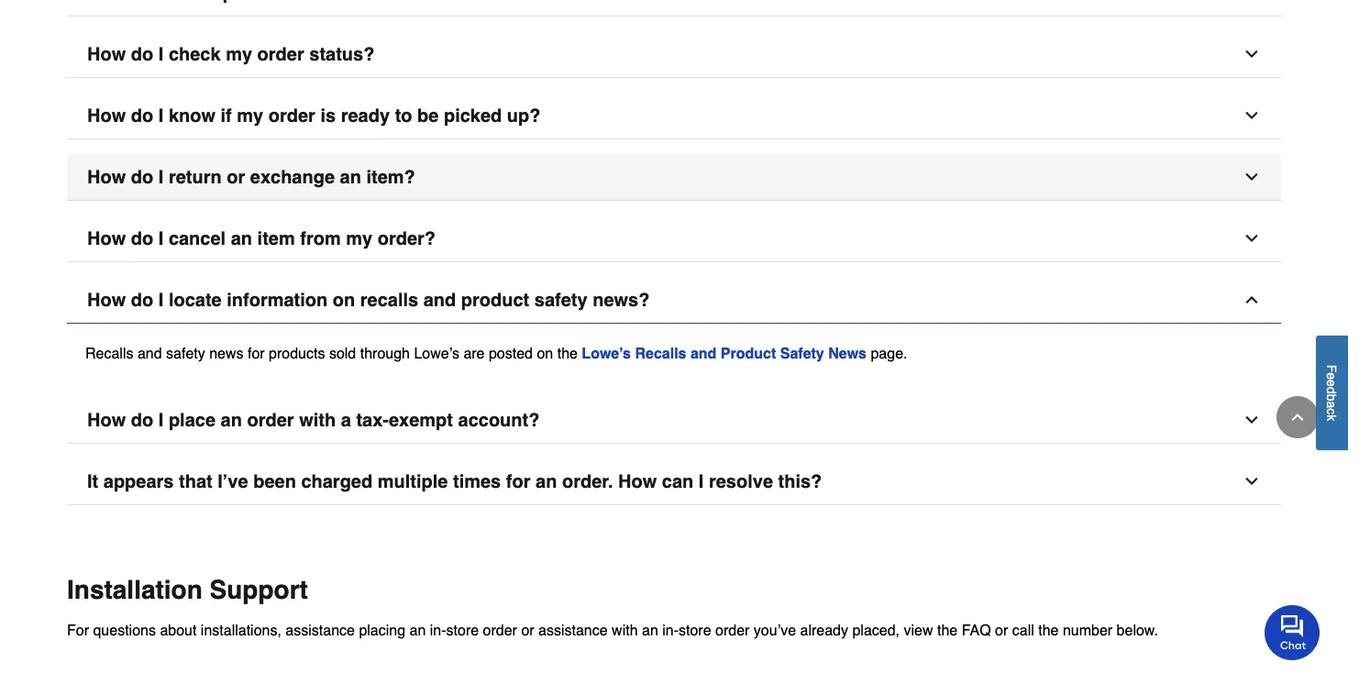 Task type: describe. For each thing, give the bounding box(es) containing it.
f
[[1325, 365, 1339, 372]]

how do i place an order with a tax-exempt account? button
[[67, 397, 1281, 444]]

b
[[1325, 394, 1339, 401]]

is
[[320, 105, 336, 126]]

information
[[227, 289, 328, 310]]

placed,
[[852, 621, 900, 638]]

and inside button
[[423, 289, 456, 310]]

account?
[[458, 410, 540, 431]]

installation
[[67, 575, 202, 604]]

how for how do i check my order status?
[[87, 44, 126, 65]]

number
[[1063, 621, 1113, 638]]

faq
[[962, 621, 991, 638]]

how do i cancel an item from my order?
[[87, 228, 436, 249]]

cancel
[[169, 228, 226, 249]]

questions
[[93, 621, 156, 638]]

f e e d b a c k button
[[1316, 335, 1348, 450]]

i for check
[[158, 44, 164, 65]]

for
[[67, 621, 89, 638]]

chevron up image inside the scroll to top element
[[1289, 408, 1307, 426]]

chevron down image inside how do i check my order status? button
[[1243, 45, 1261, 63]]

how do i cancel an item from my order? button
[[67, 216, 1281, 262]]

safety
[[780, 344, 824, 361]]

how do i check my order status?
[[87, 44, 375, 65]]

an inside it appears that i've been charged multiple times for an order. how can i resolve this? button
[[536, 471, 557, 492]]

chevron down image for item?
[[1243, 168, 1261, 186]]

product
[[461, 289, 529, 310]]

1 vertical spatial a
[[341, 410, 351, 431]]

order inside the how do i know if my order is ready to be picked up? button
[[269, 105, 315, 126]]

f e e d b a c k
[[1325, 365, 1339, 421]]

be
[[417, 105, 439, 126]]

2 recalls from the left
[[635, 344, 686, 361]]

call
[[1012, 621, 1034, 638]]

1 horizontal spatial a
[[1325, 401, 1339, 408]]

news
[[209, 344, 244, 361]]

do for return
[[131, 166, 153, 188]]

2 store from the left
[[679, 621, 711, 638]]

up?
[[507, 105, 541, 126]]

products
[[269, 344, 325, 361]]

that
[[179, 471, 212, 492]]

chat invite button image
[[1265, 604, 1321, 660]]

it
[[87, 471, 98, 492]]

how do i check my order status? button
[[67, 31, 1281, 78]]

status?
[[309, 44, 375, 65]]

installations,
[[201, 621, 281, 638]]

i for place
[[158, 410, 164, 431]]

through
[[360, 344, 410, 361]]

1 horizontal spatial or
[[521, 621, 534, 638]]

item?
[[366, 166, 415, 188]]

do for place
[[131, 410, 153, 431]]

you've
[[754, 621, 796, 638]]

it appears that i've been charged multiple times for an order. how can i resolve this? button
[[67, 459, 1281, 505]]

1 assistance from the left
[[286, 621, 355, 638]]

order inside how do i check my order status? button
[[257, 44, 304, 65]]

chevron down image inside how do i cancel an item from my order? 'button'
[[1243, 229, 1261, 248]]

already
[[800, 621, 848, 638]]

it appears that i've been charged multiple times for an order. how can i resolve this?
[[87, 471, 822, 492]]

how do i know if my order is ready to be picked up?
[[87, 105, 541, 126]]

if
[[221, 105, 232, 126]]

1 horizontal spatial on
[[537, 344, 553, 361]]

sold
[[329, 344, 356, 361]]

with inside button
[[299, 410, 336, 431]]

2 horizontal spatial and
[[691, 344, 717, 361]]

order.
[[562, 471, 613, 492]]

return
[[169, 166, 222, 188]]

placing
[[359, 621, 405, 638]]

exempt
[[389, 410, 453, 431]]

how do i know if my order is ready to be picked up? button
[[67, 93, 1281, 139]]



Task type: vqa. For each thing, say whether or not it's contained in the screenshot.
"safety"
yes



Task type: locate. For each thing, give the bounding box(es) containing it.
1 horizontal spatial assistance
[[538, 621, 608, 638]]

or
[[227, 166, 245, 188], [521, 621, 534, 638], [995, 621, 1008, 638]]

0 vertical spatial on
[[333, 289, 355, 310]]

on left 'recalls'
[[333, 289, 355, 310]]

a up k
[[1325, 401, 1339, 408]]

in-
[[430, 621, 446, 638], [662, 621, 679, 638]]

0 horizontal spatial on
[[333, 289, 355, 310]]

ready
[[341, 105, 390, 126]]

2 assistance from the left
[[538, 621, 608, 638]]

or inside the 'how do i return or exchange an item?' button
[[227, 166, 245, 188]]

how for how do i cancel an item from my order?
[[87, 228, 126, 249]]

1 store from the left
[[446, 621, 479, 638]]

for inside button
[[506, 471, 531, 492]]

my right 'if'
[[237, 105, 263, 126]]

posted
[[489, 344, 533, 361]]

safety left news?
[[535, 289, 588, 310]]

order
[[257, 44, 304, 65], [269, 105, 315, 126], [247, 410, 294, 431], [483, 621, 517, 638], [715, 621, 750, 638]]

recalls
[[360, 289, 418, 310]]

2 e from the top
[[1325, 380, 1339, 387]]

chevron down image for a
[[1243, 411, 1261, 429]]

order inside how do i place an order with a tax-exempt account? button
[[247, 410, 294, 431]]

picked
[[444, 105, 502, 126]]

c
[[1325, 408, 1339, 415]]

how left locate
[[87, 289, 126, 310]]

1 horizontal spatial the
[[937, 621, 958, 638]]

and left "news"
[[137, 344, 162, 361]]

i left place
[[158, 410, 164, 431]]

5 do from the top
[[131, 289, 153, 310]]

news
[[828, 344, 867, 361]]

support
[[210, 575, 308, 604]]

with
[[299, 410, 336, 431], [612, 621, 638, 638]]

how left know
[[87, 105, 126, 126]]

e
[[1325, 372, 1339, 380], [1325, 380, 1339, 387]]

how left can
[[618, 471, 657, 492]]

1 vertical spatial chevron up image
[[1289, 408, 1307, 426]]

do inside 'button'
[[131, 228, 153, 249]]

the
[[557, 344, 578, 361], [937, 621, 958, 638], [1038, 621, 1059, 638]]

for right times
[[506, 471, 531, 492]]

how inside button
[[87, 105, 126, 126]]

for questions about installations, assistance placing an in-store order or assistance with an in-store order you've already placed, view the faq or call the number below.
[[67, 621, 1158, 638]]

i left return
[[158, 166, 164, 188]]

how do i place an order with a tax-exempt account?
[[87, 410, 540, 431]]

store
[[446, 621, 479, 638], [679, 621, 711, 638]]

an inside how do i cancel an item from my order? 'button'
[[231, 228, 252, 249]]

4 do from the top
[[131, 228, 153, 249]]

1 vertical spatial for
[[506, 471, 531, 492]]

how inside it appears that i've been charged multiple times for an order. how can i resolve this? button
[[618, 471, 657, 492]]

how inside how do i cancel an item from my order? 'button'
[[87, 228, 126, 249]]

do left locate
[[131, 289, 153, 310]]

times
[[453, 471, 501, 492]]

i for know
[[158, 105, 164, 126]]

chevron down image inside the 'how do i return or exchange an item?' button
[[1243, 168, 1261, 186]]

recalls
[[85, 344, 133, 361], [635, 344, 686, 361]]

on
[[333, 289, 355, 310], [537, 344, 553, 361]]

i for locate
[[158, 289, 164, 310]]

0 horizontal spatial recalls
[[85, 344, 133, 361]]

i right can
[[699, 471, 704, 492]]

how do i locate information on recalls and product safety news?
[[87, 289, 650, 310]]

do left return
[[131, 166, 153, 188]]

exchange
[[250, 166, 335, 188]]

can
[[662, 471, 694, 492]]

multiple
[[378, 471, 448, 492]]

1 horizontal spatial in-
[[662, 621, 679, 638]]

i for return
[[158, 166, 164, 188]]

from
[[300, 228, 341, 249]]

for right "news"
[[248, 344, 265, 361]]

i left check
[[158, 44, 164, 65]]

i for cancel
[[158, 228, 164, 249]]

1 vertical spatial chevron down image
[[1243, 229, 1261, 248]]

the right view
[[937, 621, 958, 638]]

how for how do i locate information on recalls and product safety news?
[[87, 289, 126, 310]]

how inside the 'how do i return or exchange an item?' button
[[87, 166, 126, 188]]

1 horizontal spatial recalls
[[635, 344, 686, 361]]

do left "cancel"
[[131, 228, 153, 249]]

how left "cancel"
[[87, 228, 126, 249]]

lowe's left are
[[414, 344, 459, 361]]

item
[[257, 228, 295, 249]]

how for how do i know if my order is ready to be picked up?
[[87, 105, 126, 126]]

2 in- from the left
[[662, 621, 679, 638]]

recalls and safety news for products sold through lowe's are posted on the lowe's recalls and product safety news page.
[[85, 344, 907, 361]]

0 vertical spatial chevron up image
[[1243, 291, 1261, 309]]

how
[[87, 44, 126, 65], [87, 105, 126, 126], [87, 166, 126, 188], [87, 228, 126, 249], [87, 289, 126, 310], [87, 410, 126, 431], [618, 471, 657, 492]]

1 vertical spatial with
[[612, 621, 638, 638]]

do for cancel
[[131, 228, 153, 249]]

a left the 'tax-'
[[341, 410, 351, 431]]

how do i return or exchange an item?
[[87, 166, 415, 188]]

2 vertical spatial chevron down image
[[1243, 472, 1261, 491]]

my right from
[[346, 228, 373, 249]]

3 do from the top
[[131, 166, 153, 188]]

my inside 'button'
[[346, 228, 373, 249]]

1 do from the top
[[131, 44, 153, 65]]

scroll to top element
[[1277, 396, 1319, 438]]

0 horizontal spatial lowe's
[[414, 344, 459, 361]]

2 horizontal spatial the
[[1038, 621, 1059, 638]]

chevron up image inside how do i locate information on recalls and product safety news? button
[[1243, 291, 1261, 309]]

i inside 'button'
[[158, 228, 164, 249]]

been
[[253, 471, 296, 492]]

3 chevron down image from the top
[[1243, 411, 1261, 429]]

chevron down image inside it appears that i've been charged multiple times for an order. how can i resolve this? button
[[1243, 472, 1261, 491]]

below.
[[1117, 621, 1158, 638]]

do left check
[[131, 44, 153, 65]]

and
[[423, 289, 456, 310], [137, 344, 162, 361], [691, 344, 717, 361]]

0 horizontal spatial safety
[[166, 344, 205, 361]]

0 horizontal spatial a
[[341, 410, 351, 431]]

i've
[[218, 471, 248, 492]]

0 horizontal spatial in-
[[430, 621, 446, 638]]

chevron down image
[[1243, 106, 1261, 125], [1243, 229, 1261, 248], [1243, 472, 1261, 491]]

how do i locate information on recalls and product safety news? button
[[67, 277, 1281, 324]]

about
[[160, 621, 197, 638]]

2 lowe's from the left
[[582, 344, 631, 361]]

my
[[226, 44, 252, 65], [237, 105, 263, 126], [346, 228, 373, 249]]

do
[[131, 44, 153, 65], [131, 105, 153, 126], [131, 166, 153, 188], [131, 228, 153, 249], [131, 289, 153, 310], [131, 410, 153, 431]]

i left locate
[[158, 289, 164, 310]]

1 in- from the left
[[430, 621, 446, 638]]

0 horizontal spatial and
[[137, 344, 162, 361]]

2 horizontal spatial or
[[995, 621, 1008, 638]]

to
[[395, 105, 412, 126]]

2 vertical spatial chevron down image
[[1243, 411, 1261, 429]]

order?
[[378, 228, 436, 249]]

locate
[[169, 289, 222, 310]]

0 vertical spatial safety
[[535, 289, 588, 310]]

know
[[169, 105, 216, 126]]

how for how do i return or exchange an item?
[[87, 166, 126, 188]]

0 horizontal spatial with
[[299, 410, 336, 431]]

2 do from the top
[[131, 105, 153, 126]]

1 horizontal spatial store
[[679, 621, 711, 638]]

3 chevron down image from the top
[[1243, 472, 1261, 491]]

1 lowe's from the left
[[414, 344, 459, 361]]

0 vertical spatial with
[[299, 410, 336, 431]]

i left "cancel"
[[158, 228, 164, 249]]

assistance
[[286, 621, 355, 638], [538, 621, 608, 638]]

0 horizontal spatial chevron up image
[[1243, 291, 1261, 309]]

tax-
[[356, 410, 389, 431]]

safety inside button
[[535, 289, 588, 310]]

how do i return or exchange an item? button
[[67, 154, 1281, 201]]

news?
[[593, 289, 650, 310]]

lowe's down news?
[[582, 344, 631, 361]]

e up b
[[1325, 380, 1339, 387]]

chevron down image inside how do i place an order with a tax-exempt account? button
[[1243, 411, 1261, 429]]

do left know
[[131, 105, 153, 126]]

2 chevron down image from the top
[[1243, 229, 1261, 248]]

6 do from the top
[[131, 410, 153, 431]]

an
[[340, 166, 361, 188], [231, 228, 252, 249], [221, 410, 242, 431], [536, 471, 557, 492], [410, 621, 426, 638], [642, 621, 658, 638]]

check
[[169, 44, 221, 65]]

safety
[[535, 289, 588, 310], [166, 344, 205, 361]]

i inside button
[[699, 471, 704, 492]]

0 vertical spatial chevron down image
[[1243, 106, 1261, 125]]

chevron down image for up?
[[1243, 106, 1261, 125]]

1 horizontal spatial lowe's
[[582, 344, 631, 361]]

product
[[721, 344, 776, 361]]

chevron up image
[[1243, 291, 1261, 309], [1289, 408, 1307, 426]]

the right call
[[1038, 621, 1059, 638]]

2 chevron down image from the top
[[1243, 168, 1261, 186]]

k
[[1325, 415, 1339, 421]]

0 vertical spatial a
[[1325, 401, 1339, 408]]

0 horizontal spatial for
[[248, 344, 265, 361]]

an inside the 'how do i return or exchange an item?' button
[[340, 166, 361, 188]]

1 chevron down image from the top
[[1243, 45, 1261, 63]]

the right posted
[[557, 344, 578, 361]]

place
[[169, 410, 216, 431]]

this?
[[778, 471, 822, 492]]

0 vertical spatial my
[[226, 44, 252, 65]]

my right check
[[226, 44, 252, 65]]

an inside how do i place an order with a tax-exempt account? button
[[221, 410, 242, 431]]

0 vertical spatial for
[[248, 344, 265, 361]]

0 horizontal spatial or
[[227, 166, 245, 188]]

0 horizontal spatial the
[[557, 344, 578, 361]]

store right placing
[[446, 621, 479, 638]]

do for check
[[131, 44, 153, 65]]

e up d
[[1325, 372, 1339, 380]]

safety left "news"
[[166, 344, 205, 361]]

page.
[[871, 344, 907, 361]]

1 horizontal spatial and
[[423, 289, 456, 310]]

1 e from the top
[[1325, 372, 1339, 380]]

resolve
[[709, 471, 773, 492]]

charged
[[301, 471, 373, 492]]

do for locate
[[131, 289, 153, 310]]

1 horizontal spatial chevron up image
[[1289, 408, 1307, 426]]

1 horizontal spatial with
[[612, 621, 638, 638]]

0 vertical spatial chevron down image
[[1243, 45, 1261, 63]]

1 vertical spatial my
[[237, 105, 263, 126]]

how left check
[[87, 44, 126, 65]]

i
[[158, 44, 164, 65], [158, 105, 164, 126], [158, 166, 164, 188], [158, 228, 164, 249], [158, 289, 164, 310], [158, 410, 164, 431], [699, 471, 704, 492]]

how inside how do i place an order with a tax-exempt account? button
[[87, 410, 126, 431]]

how inside how do i check my order status? button
[[87, 44, 126, 65]]

how left return
[[87, 166, 126, 188]]

chevron down image
[[1243, 45, 1261, 63], [1243, 168, 1261, 186], [1243, 411, 1261, 429]]

1 horizontal spatial for
[[506, 471, 531, 492]]

1 vertical spatial chevron down image
[[1243, 168, 1261, 186]]

chevron down image inside the how do i know if my order is ready to be picked up? button
[[1243, 106, 1261, 125]]

d
[[1325, 387, 1339, 394]]

and left product
[[691, 344, 717, 361]]

on right posted
[[537, 344, 553, 361]]

0 horizontal spatial store
[[446, 621, 479, 638]]

lowe's recalls and product safety news link
[[582, 344, 867, 361]]

1 horizontal spatial safety
[[535, 289, 588, 310]]

i left know
[[158, 105, 164, 126]]

2 vertical spatial my
[[346, 228, 373, 249]]

for
[[248, 344, 265, 361], [506, 471, 531, 492]]

1 vertical spatial on
[[537, 344, 553, 361]]

1 chevron down image from the top
[[1243, 106, 1261, 125]]

lowe's
[[414, 344, 459, 361], [582, 344, 631, 361]]

installation support
[[67, 575, 308, 604]]

chevron down image for can
[[1243, 472, 1261, 491]]

how inside how do i locate information on recalls and product safety news? button
[[87, 289, 126, 310]]

on inside button
[[333, 289, 355, 310]]

store left you've
[[679, 621, 711, 638]]

do for know
[[131, 105, 153, 126]]

1 vertical spatial safety
[[166, 344, 205, 361]]

are
[[463, 344, 485, 361]]

do left place
[[131, 410, 153, 431]]

appears
[[103, 471, 174, 492]]

1 recalls from the left
[[85, 344, 133, 361]]

how up it
[[87, 410, 126, 431]]

0 horizontal spatial assistance
[[286, 621, 355, 638]]

how for how do i place an order with a tax-exempt account?
[[87, 410, 126, 431]]

and right 'recalls'
[[423, 289, 456, 310]]

view
[[904, 621, 933, 638]]



